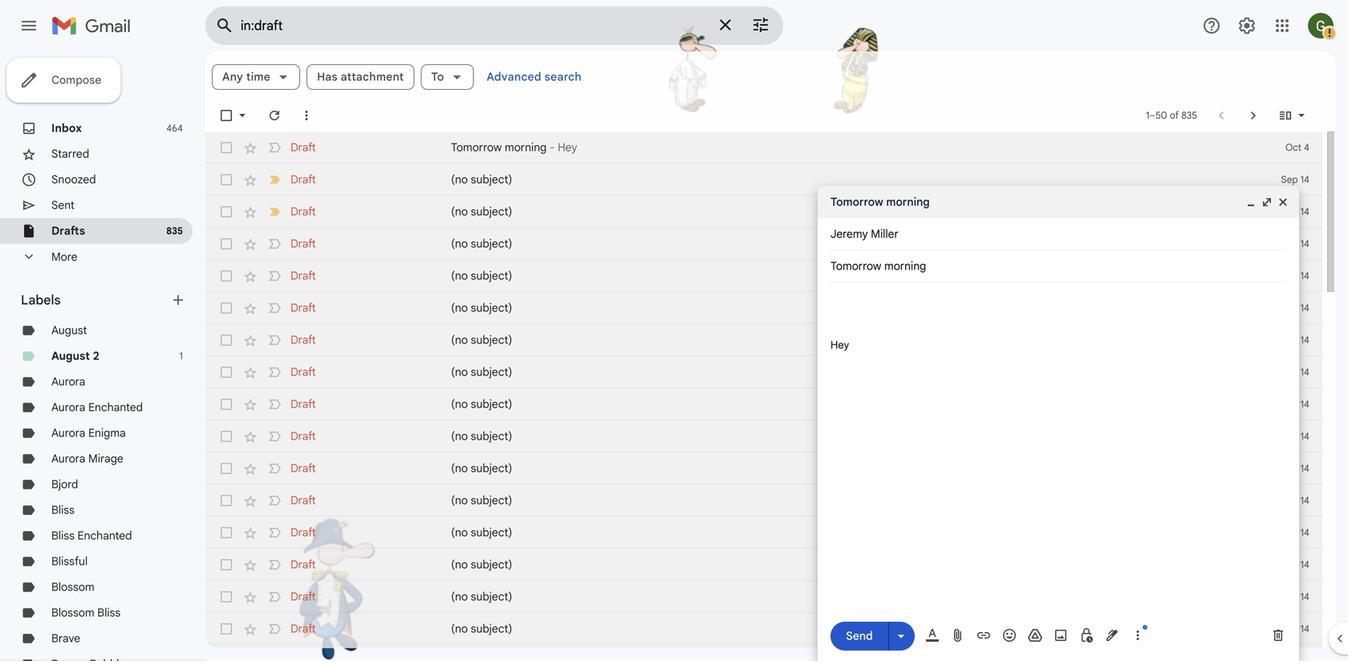 Task type: vqa. For each thing, say whether or not it's contained in the screenshot.
isn't
no



Task type: describe. For each thing, give the bounding box(es) containing it.
(no subject) link for tenth row from the bottom of the page
[[451, 364, 1235, 380]]

7 14 from the top
[[1301, 366, 1310, 378]]

(no subject) link for 6th row from the top
[[451, 300, 1235, 316]]

3 sep from the top
[[1281, 238, 1298, 250]]

10 draft from the top
[[291, 429, 316, 443]]

(no subject) link for 15th row from the bottom
[[451, 204, 1235, 220]]

any
[[222, 70, 243, 84]]

3 14 from the top
[[1301, 238, 1310, 250]]

time
[[246, 70, 271, 84]]

hey inside text field
[[831, 339, 849, 351]]

4 draft from the top
[[291, 237, 316, 251]]

2 sep from the top
[[1281, 206, 1298, 218]]

2 subject) from the top
[[471, 205, 512, 219]]

3 (no from the top
[[451, 237, 468, 251]]

more options image
[[1133, 628, 1143, 644]]

9 14 from the top
[[1301, 431, 1310, 443]]

tomorrow morning
[[831, 195, 930, 209]]

(no subject) link for 7th row
[[451, 332, 1235, 348]]

oct 4
[[1286, 142, 1310, 154]]

starred
[[51, 147, 89, 161]]

1 for 1
[[179, 350, 183, 362]]

1 sep from the top
[[1281, 174, 1298, 186]]

5 (no from the top
[[451, 301, 468, 315]]

support image
[[1202, 16, 1222, 35]]

brave
[[51, 632, 80, 646]]

main menu image
[[19, 16, 39, 35]]

older image
[[1246, 108, 1262, 124]]

1 row from the top
[[205, 132, 1323, 164]]

morning for tomorrow morning - hey
[[505, 140, 547, 155]]

enigma
[[88, 426, 126, 440]]

tomorrow morning - hey
[[451, 140, 578, 155]]

13 (no from the top
[[451, 558, 468, 572]]

11 row from the top
[[205, 453, 1323, 485]]

any time button
[[212, 64, 300, 90]]

6 sep 14 from the top
[[1281, 334, 1310, 346]]

of
[[1170, 110, 1179, 122]]

3 sep 14 from the top
[[1281, 238, 1310, 250]]

2
[[93, 349, 99, 363]]

1 (no from the top
[[451, 173, 468, 187]]

august for august link
[[51, 323, 87, 338]]

14 14 from the top
[[1301, 591, 1310, 603]]

13 draft from the top
[[291, 526, 316, 540]]

blossom link
[[51, 580, 94, 594]]

10 14 from the top
[[1301, 463, 1310, 475]]

1 sep 14 from the top
[[1281, 174, 1310, 186]]

labels
[[21, 292, 61, 308]]

12 sep from the top
[[1281, 527, 1298, 539]]

835 inside main content
[[1182, 110, 1198, 122]]

compose
[[51, 73, 102, 87]]

12 row from the top
[[205, 485, 1323, 517]]

bjord link
[[51, 478, 78, 492]]

august 2 link
[[51, 349, 99, 363]]

13 sep from the top
[[1281, 559, 1298, 571]]

10 sep 14 from the top
[[1281, 463, 1310, 475]]

5 sep 14 from the top
[[1281, 302, 1310, 314]]

12 draft from the top
[[291, 494, 316, 508]]

aurora mirage
[[51, 452, 123, 466]]

blossom bliss link
[[51, 606, 121, 620]]

enchanted for aurora enchanted
[[88, 401, 143, 415]]

13 sep 14 from the top
[[1281, 559, 1310, 571]]

tomorrow morning dialog
[[818, 186, 1300, 661]]

14 draft from the top
[[291, 558, 316, 572]]

4 sep from the top
[[1281, 270, 1298, 282]]

5 14 from the top
[[1301, 302, 1310, 314]]

inbox link
[[51, 121, 82, 135]]

bjord
[[51, 478, 78, 492]]

9 subject) from the top
[[471, 429, 512, 443]]

7 (no from the top
[[451, 365, 468, 379]]

toggle split pane mode image
[[1278, 108, 1294, 124]]

6 sep from the top
[[1281, 334, 1298, 346]]

9 sep from the top
[[1281, 431, 1298, 443]]

12 (no from the top
[[451, 526, 468, 540]]

10 subject) from the top
[[471, 462, 512, 476]]

aurora for aurora enigma
[[51, 426, 85, 440]]

8 (no subject) from the top
[[451, 397, 512, 411]]

snoozed link
[[51, 173, 96, 187]]

835 inside labels navigation
[[166, 225, 183, 237]]

2 draft from the top
[[291, 173, 316, 187]]

11 sep 14 from the top
[[1281, 495, 1310, 507]]

11 (no subject) from the top
[[451, 494, 512, 508]]

blossom for blossom link in the bottom of the page
[[51, 580, 94, 594]]

16 draft from the top
[[291, 622, 316, 636]]

advanced search button
[[480, 63, 588, 92]]

3 (no subject) from the top
[[451, 237, 512, 251]]

0 vertical spatial hey
[[558, 140, 578, 155]]

inbox
[[51, 121, 82, 135]]

advanced search
[[487, 70, 582, 84]]

8 subject) from the top
[[471, 397, 512, 411]]

bliss link
[[51, 503, 75, 517]]

august 2
[[51, 349, 99, 363]]

15 sep from the top
[[1281, 623, 1298, 635]]

4 subject) from the top
[[471, 269, 512, 283]]

5 sep from the top
[[1281, 302, 1298, 314]]

9 (no subject) from the top
[[451, 429, 512, 443]]

2 (no from the top
[[451, 205, 468, 219]]

6 14 from the top
[[1301, 334, 1310, 346]]

close image
[[1277, 196, 1290, 209]]

464
[[166, 122, 183, 134]]

5 row from the top
[[205, 260, 1323, 292]]

aurora enchanted
[[51, 401, 143, 415]]

bliss for bliss enchanted
[[51, 529, 75, 543]]

8 draft from the top
[[291, 365, 316, 379]]

to button
[[421, 64, 474, 90]]

5 (no subject) from the top
[[451, 301, 512, 315]]

5 subject) from the top
[[471, 301, 512, 315]]

7 sep from the top
[[1281, 366, 1298, 378]]

14 sep from the top
[[1281, 591, 1298, 603]]

august for august 2
[[51, 349, 90, 363]]

14 (no subject) from the top
[[451, 590, 512, 604]]

insert files using drive image
[[1027, 628, 1044, 644]]

14 subject) from the top
[[471, 590, 512, 604]]

13 (no subject) from the top
[[451, 558, 512, 572]]

6 (no subject) from the top
[[451, 333, 512, 347]]

aurora for aurora link
[[51, 375, 85, 389]]

search mail image
[[210, 11, 239, 40]]

11 subject) from the top
[[471, 494, 512, 508]]

7 subject) from the top
[[471, 365, 512, 379]]

15 (no from the top
[[451, 622, 468, 636]]

(no subject) link for fourth row from the top of the page
[[451, 236, 1235, 252]]

august link
[[51, 323, 87, 338]]

(no subject) link for 13th row from the bottom
[[451, 268, 1235, 284]]

(no subject) link for 10th row from the top of the page
[[451, 429, 1235, 445]]

blossom for blossom bliss
[[51, 606, 94, 620]]

has attachment button
[[307, 64, 414, 90]]

10 (no from the top
[[451, 462, 468, 476]]

4 (no subject) from the top
[[451, 269, 512, 283]]

17 row from the top
[[205, 645, 1323, 661]]

bliss enchanted link
[[51, 529, 132, 543]]

discard draft ‪(⌘⇧d)‬ image
[[1271, 628, 1287, 644]]

aurora enigma
[[51, 426, 126, 440]]

search
[[545, 70, 582, 84]]

1 for 1 50 of 835
[[1146, 110, 1150, 122]]

more image
[[299, 108, 315, 124]]

9 row from the top
[[205, 389, 1323, 421]]

7 (no subject) from the top
[[451, 365, 512, 379]]

9 (no from the top
[[451, 429, 468, 443]]

11 14 from the top
[[1301, 495, 1310, 507]]

12 (no subject) from the top
[[451, 526, 512, 540]]

7 sep 14 from the top
[[1281, 366, 1310, 378]]

50
[[1156, 110, 1168, 122]]

more
[[51, 250, 77, 264]]

(no subject) link for second row
[[451, 172, 1235, 188]]

minimize image
[[1245, 196, 1258, 209]]

attach files image
[[950, 628, 966, 644]]

tomorrow for tomorrow morning
[[831, 195, 884, 209]]

8 row from the top
[[205, 356, 1323, 389]]



Task type: locate. For each thing, give the bounding box(es) containing it.
august up august 2
[[51, 323, 87, 338]]

morning for tomorrow morning
[[886, 195, 930, 209]]

clear search image
[[710, 9, 742, 41]]

7 draft from the top
[[291, 333, 316, 347]]

10 (no subject) link from the top
[[451, 461, 1235, 477]]

10 (no subject) from the top
[[451, 462, 512, 476]]

0 vertical spatial august
[[51, 323, 87, 338]]

0 vertical spatial morning
[[505, 140, 547, 155]]

more button
[[0, 244, 193, 270]]

to
[[431, 70, 444, 84]]

(no subject) link for 11th row
[[451, 461, 1235, 477]]

tomorrow
[[451, 140, 502, 155], [831, 195, 884, 209]]

14 sep 14 from the top
[[1281, 591, 1310, 603]]

16 row from the top
[[205, 613, 1323, 645]]

1 vertical spatial bliss
[[51, 529, 75, 543]]

0 horizontal spatial 1
[[179, 350, 183, 362]]

aurora down aurora link
[[51, 401, 85, 415]]

advanced
[[487, 70, 542, 84]]

0 horizontal spatial morning
[[505, 140, 547, 155]]

15 (no subject) link from the top
[[451, 621, 1235, 637]]

(no subject) link
[[451, 172, 1235, 188], [451, 204, 1235, 220], [451, 236, 1235, 252], [451, 268, 1235, 284], [451, 300, 1235, 316], [451, 332, 1235, 348], [451, 364, 1235, 380], [451, 397, 1235, 413], [451, 429, 1235, 445], [451, 461, 1235, 477], [451, 493, 1235, 509], [451, 525, 1235, 541], [451, 557, 1235, 573], [451, 589, 1235, 605], [451, 621, 1235, 637]]

12 14 from the top
[[1301, 527, 1310, 539]]

drafts link
[[51, 224, 85, 238]]

blossom down blossom link in the bottom of the page
[[51, 606, 94, 620]]

835
[[1182, 110, 1198, 122], [166, 225, 183, 237]]

mirage
[[88, 452, 123, 466]]

subject)
[[471, 173, 512, 187], [471, 205, 512, 219], [471, 237, 512, 251], [471, 269, 512, 283], [471, 301, 512, 315], [471, 333, 512, 347], [471, 365, 512, 379], [471, 397, 512, 411], [471, 429, 512, 443], [471, 462, 512, 476], [471, 494, 512, 508], [471, 526, 512, 540], [471, 558, 512, 572], [471, 590, 512, 604], [471, 622, 512, 636]]

1 vertical spatial hey
[[831, 339, 849, 351]]

1 blossom from the top
[[51, 580, 94, 594]]

3 (no subject) link from the top
[[451, 236, 1235, 252]]

morning left -
[[505, 140, 547, 155]]

3 row from the top
[[205, 196, 1323, 228]]

1 50 of 835
[[1146, 110, 1198, 122]]

0 vertical spatial bliss
[[51, 503, 75, 517]]

blossom down "blissful" 'link'
[[51, 580, 94, 594]]

8 14 from the top
[[1301, 399, 1310, 411]]

2 august from the top
[[51, 349, 90, 363]]

14 (no subject) link from the top
[[451, 589, 1235, 605]]

brave link
[[51, 632, 80, 646]]

0 vertical spatial blossom
[[51, 580, 94, 594]]

insert emoji ‪(⌘⇧2)‬ image
[[1002, 628, 1018, 644]]

0 horizontal spatial 835
[[166, 225, 183, 237]]

enchanted up blissful
[[77, 529, 132, 543]]

aurora up bjord link
[[51, 452, 85, 466]]

4
[[1304, 142, 1310, 154]]

Subject field
[[831, 258, 1287, 275]]

aurora up aurora mirage link
[[51, 426, 85, 440]]

7 (no subject) link from the top
[[451, 364, 1235, 380]]

blossom
[[51, 580, 94, 594], [51, 606, 94, 620]]

labels heading
[[21, 292, 170, 308]]

9 sep 14 from the top
[[1281, 431, 1310, 443]]

aurora down august 2 link
[[51, 375, 85, 389]]

enchanted for bliss enchanted
[[77, 529, 132, 543]]

august left 2
[[51, 349, 90, 363]]

settings image
[[1238, 16, 1257, 35]]

9 draft from the top
[[291, 397, 316, 411]]

has
[[317, 70, 338, 84]]

aurora enchanted link
[[51, 401, 143, 415]]

1 horizontal spatial 1
[[1146, 110, 1150, 122]]

1 horizontal spatial hey
[[831, 339, 849, 351]]

aurora for aurora mirage
[[51, 452, 85, 466]]

august
[[51, 323, 87, 338], [51, 349, 90, 363]]

15 row from the top
[[205, 581, 1323, 613]]

insert link ‪(⌘k)‬ image
[[976, 628, 992, 644]]

2 (no subject) from the top
[[451, 205, 512, 219]]

1 draft from the top
[[291, 140, 316, 155]]

13 14 from the top
[[1301, 559, 1310, 571]]

send button
[[831, 622, 889, 651]]

oct
[[1286, 142, 1302, 154]]

1 vertical spatial morning
[[886, 195, 930, 209]]

2 vertical spatial bliss
[[97, 606, 121, 620]]

0 vertical spatial enchanted
[[88, 401, 143, 415]]

8 sep from the top
[[1281, 399, 1298, 411]]

1 subject) from the top
[[471, 173, 512, 187]]

toggle confidential mode image
[[1079, 628, 1095, 644]]

Search mail text field
[[241, 18, 706, 34]]

jeremy miller
[[831, 227, 899, 241]]

2 sep 14 from the top
[[1281, 206, 1310, 218]]

3 subject) from the top
[[471, 237, 512, 251]]

insert signature image
[[1105, 628, 1121, 644]]

tomorrow left -
[[451, 140, 502, 155]]

blossom bliss
[[51, 606, 121, 620]]

main content containing any time
[[205, 51, 1336, 661]]

aurora for aurora enchanted
[[51, 401, 85, 415]]

pop out image
[[1261, 196, 1274, 209]]

None checkbox
[[218, 140, 234, 156], [218, 172, 234, 188], [218, 268, 234, 284], [218, 332, 234, 348], [218, 364, 234, 380], [218, 461, 234, 477], [218, 557, 234, 573], [218, 621, 234, 637], [218, 140, 234, 156], [218, 172, 234, 188], [218, 268, 234, 284], [218, 332, 234, 348], [218, 364, 234, 380], [218, 461, 234, 477], [218, 557, 234, 573], [218, 621, 234, 637]]

13 row from the top
[[205, 517, 1323, 549]]

starred link
[[51, 147, 89, 161]]

None checkbox
[[218, 108, 234, 124], [218, 204, 234, 220], [218, 236, 234, 252], [218, 300, 234, 316], [218, 397, 234, 413], [218, 429, 234, 445], [218, 493, 234, 509], [218, 525, 234, 541], [218, 589, 234, 605], [218, 108, 234, 124], [218, 204, 234, 220], [218, 236, 234, 252], [218, 300, 234, 316], [218, 397, 234, 413], [218, 429, 234, 445], [218, 493, 234, 509], [218, 525, 234, 541], [218, 589, 234, 605]]

attachment
[[341, 70, 404, 84]]

hey
[[558, 140, 578, 155], [831, 339, 849, 351]]

enchanted
[[88, 401, 143, 415], [77, 529, 132, 543]]

blissful link
[[51, 555, 88, 569]]

sep 14
[[1281, 174, 1310, 186], [1281, 206, 1310, 218], [1281, 238, 1310, 250], [1281, 270, 1310, 282], [1281, 302, 1310, 314], [1281, 334, 1310, 346], [1281, 366, 1310, 378], [1281, 399, 1310, 411], [1281, 431, 1310, 443], [1281, 463, 1310, 475], [1281, 495, 1310, 507], [1281, 527, 1310, 539], [1281, 559, 1310, 571], [1281, 591, 1310, 603], [1281, 623, 1310, 635]]

0 vertical spatial 1
[[1146, 110, 1150, 122]]

blissful
[[51, 555, 88, 569]]

tomorrow for tomorrow morning - hey
[[451, 140, 502, 155]]

1 vertical spatial august
[[51, 349, 90, 363]]

tomorrow inside dialog
[[831, 195, 884, 209]]

gmail image
[[51, 10, 139, 42]]

advanced search options image
[[745, 9, 777, 41]]

morning inside dialog
[[886, 195, 930, 209]]

7 row from the top
[[205, 324, 1323, 356]]

15 subject) from the top
[[471, 622, 512, 636]]

8 sep 14 from the top
[[1281, 399, 1310, 411]]

(no
[[451, 173, 468, 187], [451, 205, 468, 219], [451, 237, 468, 251], [451, 269, 468, 283], [451, 301, 468, 315], [451, 333, 468, 347], [451, 365, 468, 379], [451, 397, 468, 411], [451, 429, 468, 443], [451, 462, 468, 476], [451, 494, 468, 508], [451, 526, 468, 540], [451, 558, 468, 572], [451, 590, 468, 604], [451, 622, 468, 636]]

4 14 from the top
[[1301, 270, 1310, 282]]

6 (no subject) link from the top
[[451, 332, 1235, 348]]

aurora enigma link
[[51, 426, 126, 440]]

0 vertical spatial tomorrow
[[451, 140, 502, 155]]

1 vertical spatial blossom
[[51, 606, 94, 620]]

1 horizontal spatial tomorrow
[[831, 195, 884, 209]]

1 aurora from the top
[[51, 375, 85, 389]]

1 inside labels navigation
[[179, 350, 183, 362]]

13 subject) from the top
[[471, 558, 512, 572]]

bliss for bliss link
[[51, 503, 75, 517]]

enchanted up enigma at the bottom left
[[88, 401, 143, 415]]

miller
[[871, 227, 899, 241]]

4 (no from the top
[[451, 269, 468, 283]]

2 aurora from the top
[[51, 401, 85, 415]]

drafts
[[51, 224, 85, 238]]

1 horizontal spatial 835
[[1182, 110, 1198, 122]]

(no subject)
[[451, 173, 512, 187], [451, 205, 512, 219], [451, 237, 512, 251], [451, 269, 512, 283], [451, 301, 512, 315], [451, 333, 512, 347], [451, 365, 512, 379], [451, 397, 512, 411], [451, 429, 512, 443], [451, 462, 512, 476], [451, 494, 512, 508], [451, 526, 512, 540], [451, 558, 512, 572], [451, 590, 512, 604], [451, 622, 512, 636]]

5 (no subject) link from the top
[[451, 300, 1235, 316]]

(no subject) link for 16th row
[[451, 621, 1235, 637]]

3 draft from the top
[[291, 205, 316, 219]]

11 sep from the top
[[1281, 495, 1298, 507]]

0 horizontal spatial hey
[[558, 140, 578, 155]]

send
[[846, 629, 873, 643]]

3 aurora from the top
[[51, 426, 85, 440]]

14
[[1301, 174, 1310, 186], [1301, 206, 1310, 218], [1301, 238, 1310, 250], [1301, 270, 1310, 282], [1301, 302, 1310, 314], [1301, 334, 1310, 346], [1301, 366, 1310, 378], [1301, 399, 1310, 411], [1301, 431, 1310, 443], [1301, 463, 1310, 475], [1301, 495, 1310, 507], [1301, 527, 1310, 539], [1301, 559, 1310, 571], [1301, 591, 1310, 603], [1301, 623, 1310, 635]]

aurora mirage link
[[51, 452, 123, 466]]

1 vertical spatial 835
[[166, 225, 183, 237]]

11 draft from the top
[[291, 462, 316, 476]]

8 (no subject) link from the top
[[451, 397, 1235, 413]]

refresh image
[[266, 108, 283, 124]]

4 aurora from the top
[[51, 452, 85, 466]]

2 row from the top
[[205, 164, 1323, 196]]

15 draft from the top
[[291, 590, 316, 604]]

6 row from the top
[[205, 292, 1323, 324]]

insert photo image
[[1053, 628, 1069, 644]]

tomorrow up jeremy miller
[[831, 195, 884, 209]]

more send options image
[[893, 628, 909, 644]]

row
[[205, 132, 1323, 164], [205, 164, 1323, 196], [205, 196, 1323, 228], [205, 228, 1323, 260], [205, 260, 1323, 292], [205, 292, 1323, 324], [205, 324, 1323, 356], [205, 356, 1323, 389], [205, 389, 1323, 421], [205, 421, 1323, 453], [205, 453, 1323, 485], [205, 485, 1323, 517], [205, 517, 1323, 549], [205, 549, 1323, 581], [205, 581, 1323, 613], [205, 613, 1323, 645], [205, 645, 1323, 661]]

morning up miller
[[886, 195, 930, 209]]

main content
[[205, 51, 1336, 661]]

1 vertical spatial enchanted
[[77, 529, 132, 543]]

(no subject) link for 9th row from the bottom
[[451, 397, 1235, 413]]

6 draft from the top
[[291, 301, 316, 315]]

1 vertical spatial tomorrow
[[831, 195, 884, 209]]

snoozed
[[51, 173, 96, 187]]

aurora link
[[51, 375, 85, 389]]

6 subject) from the top
[[471, 333, 512, 347]]

sent link
[[51, 198, 75, 212]]

13 (no subject) link from the top
[[451, 557, 1235, 573]]

Message Body text field
[[831, 291, 1287, 605]]

(no subject) link for 14th row
[[451, 557, 1235, 573]]

sent
[[51, 198, 75, 212]]

4 (no subject) link from the top
[[451, 268, 1235, 284]]

labels navigation
[[0, 51, 205, 661]]

2 14 from the top
[[1301, 206, 1310, 218]]

-
[[550, 140, 555, 155]]

0 horizontal spatial tomorrow
[[451, 140, 502, 155]]

None search field
[[205, 6, 783, 45]]

(no subject) link for 5th row from the bottom of the page
[[451, 525, 1235, 541]]

morning
[[505, 140, 547, 155], [886, 195, 930, 209]]

11 (no from the top
[[451, 494, 468, 508]]

bliss
[[51, 503, 75, 517], [51, 529, 75, 543], [97, 606, 121, 620]]

1
[[1146, 110, 1150, 122], [179, 350, 183, 362]]

sep
[[1281, 174, 1298, 186], [1281, 206, 1298, 218], [1281, 238, 1298, 250], [1281, 270, 1298, 282], [1281, 302, 1298, 314], [1281, 334, 1298, 346], [1281, 366, 1298, 378], [1281, 399, 1298, 411], [1281, 431, 1298, 443], [1281, 463, 1298, 475], [1281, 495, 1298, 507], [1281, 527, 1298, 539], [1281, 559, 1298, 571], [1281, 591, 1298, 603], [1281, 623, 1298, 635]]

5 draft from the top
[[291, 269, 316, 283]]

bliss enchanted
[[51, 529, 132, 543]]

4 sep 14 from the top
[[1281, 270, 1310, 282]]

1 vertical spatial 1
[[179, 350, 183, 362]]

(no subject) link for 15th row from the top of the page
[[451, 589, 1235, 605]]

6 (no from the top
[[451, 333, 468, 347]]

any time
[[222, 70, 271, 84]]

has attachment
[[317, 70, 404, 84]]

1 (no subject) from the top
[[451, 173, 512, 187]]

1 horizontal spatial morning
[[886, 195, 930, 209]]

(no subject) link for 12th row from the top of the page
[[451, 493, 1235, 509]]

14 row from the top
[[205, 549, 1323, 581]]

draft
[[291, 140, 316, 155], [291, 173, 316, 187], [291, 205, 316, 219], [291, 237, 316, 251], [291, 269, 316, 283], [291, 301, 316, 315], [291, 333, 316, 347], [291, 365, 316, 379], [291, 397, 316, 411], [291, 429, 316, 443], [291, 462, 316, 476], [291, 494, 316, 508], [291, 526, 316, 540], [291, 558, 316, 572], [291, 590, 316, 604], [291, 622, 316, 636]]

12 (no subject) link from the top
[[451, 525, 1235, 541]]

12 subject) from the top
[[471, 526, 512, 540]]

jeremy
[[831, 227, 868, 241]]

11 (no subject) link from the top
[[451, 493, 1235, 509]]

14 (no from the top
[[451, 590, 468, 604]]

4 row from the top
[[205, 228, 1323, 260]]

0 vertical spatial 835
[[1182, 110, 1198, 122]]

aurora
[[51, 375, 85, 389], [51, 401, 85, 415], [51, 426, 85, 440], [51, 452, 85, 466]]

1 14 from the top
[[1301, 174, 1310, 186]]

10 row from the top
[[205, 421, 1323, 453]]

compose button
[[6, 58, 121, 103]]

15 sep 14 from the top
[[1281, 623, 1310, 635]]



